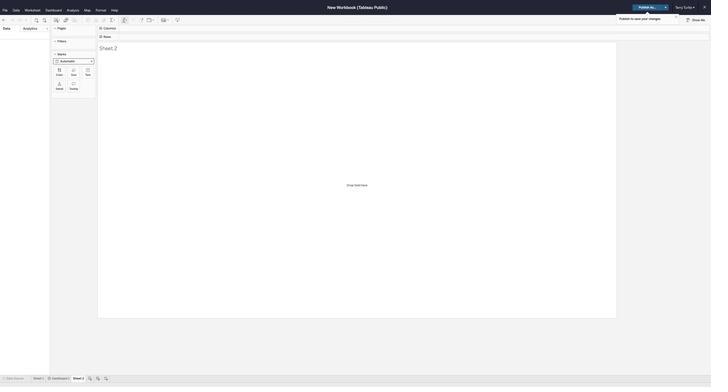 Task type: vqa. For each thing, say whether or not it's contained in the screenshot.
1 associated with Sheet 1
yes



Task type: locate. For each thing, give the bounding box(es) containing it.
pause auto updates image
[[42, 18, 47, 23]]

me
[[701, 18, 705, 22]]

0 vertical spatial dashboard
[[46, 8, 62, 12]]

1 horizontal spatial publish
[[639, 6, 650, 9]]

sheet 2 down "rows" on the left top of page
[[99, 45, 117, 52]]

dashboard right sheet 1
[[52, 377, 68, 381]]

show labels image
[[131, 18, 136, 23]]

data left source
[[6, 377, 13, 381]]

1 vertical spatial data
[[3, 27, 10, 30]]

dashboard for dashboard
[[46, 8, 62, 12]]

marks
[[57, 53, 66, 56]]

1 vertical spatial sheet 2
[[73, 377, 84, 381]]

replay animation image
[[24, 18, 27, 21]]

new workbook (tableau public)
[[328, 5, 388, 10]]

0 vertical spatial 2
[[114, 45, 117, 52]]

data
[[13, 8, 20, 12], [3, 27, 10, 30], [6, 377, 13, 381]]

swap rows and columns image
[[86, 18, 91, 23]]

dashboard 1
[[52, 377, 70, 381]]

2
[[114, 45, 117, 52], [82, 377, 84, 381]]

1 vertical spatial dashboard
[[52, 377, 68, 381]]

worksheet
[[25, 8, 41, 12]]

sheet right "dashboard 1"
[[73, 377, 81, 381]]

clear sheet image
[[71, 18, 79, 23]]

sheet
[[99, 45, 113, 52], [33, 377, 42, 381], [73, 377, 81, 381]]

2 1 from the left
[[68, 377, 70, 381]]

sheet down "rows" on the left top of page
[[99, 45, 113, 52]]

sheet 2 right "dashboard 1"
[[73, 377, 84, 381]]

save
[[635, 17, 641, 21]]

analytics
[[23, 27, 37, 30]]

dashboard
[[46, 8, 62, 12], [52, 377, 68, 381]]

data source
[[6, 377, 24, 381]]

columns
[[103, 27, 116, 30]]

as...
[[650, 6, 656, 9]]

0 vertical spatial data
[[13, 8, 20, 12]]

close image
[[674, 14, 679, 19]]

1 1 from the left
[[42, 377, 44, 381]]

new
[[328, 5, 336, 10]]

detail
[[56, 87, 63, 91]]

collapse image
[[46, 27, 49, 30]]

(tableau
[[357, 5, 373, 10]]

field
[[355, 184, 361, 187]]

0 vertical spatial publish
[[639, 6, 650, 9]]

2 down columns
[[114, 45, 117, 52]]

publish
[[639, 6, 650, 9], [620, 17, 630, 21]]

1 vertical spatial publish
[[620, 17, 630, 21]]

0 horizontal spatial publish
[[620, 17, 630, 21]]

show
[[693, 18, 700, 22]]

changes
[[649, 17, 661, 21]]

publish left to
[[620, 17, 630, 21]]

help
[[111, 8, 118, 12]]

publish inside publish as... button
[[639, 6, 650, 9]]

1 vertical spatial 2
[[82, 377, 84, 381]]

undo image
[[1, 18, 6, 23]]

download image
[[175, 18, 180, 23]]

dashboard up new worksheet image
[[46, 8, 62, 12]]

here
[[361, 184, 368, 187]]

sheet 2
[[99, 45, 117, 52], [73, 377, 84, 381]]

data down undo image
[[3, 27, 10, 30]]

tooltip
[[69, 87, 78, 91]]

2 right "dashboard 1"
[[82, 377, 84, 381]]

sheet right source
[[33, 377, 42, 381]]

size
[[71, 73, 76, 77]]

terry
[[676, 6, 683, 9]]

data up replay animation image
[[13, 8, 20, 12]]

0 vertical spatial sheet 2
[[99, 45, 117, 52]]

0 horizontal spatial 2
[[82, 377, 84, 381]]

0 horizontal spatial sheet 2
[[73, 377, 84, 381]]

color
[[56, 73, 63, 77]]

workbook
[[337, 5, 356, 10]]

publish as...
[[639, 6, 656, 9]]

1
[[42, 377, 44, 381], [68, 377, 70, 381]]

publish left as...
[[639, 6, 650, 9]]

1 horizontal spatial 1
[[68, 377, 70, 381]]

0 horizontal spatial 1
[[42, 377, 44, 381]]



Task type: describe. For each thing, give the bounding box(es) containing it.
1 horizontal spatial sheet
[[73, 377, 81, 381]]

publish for publish as...
[[639, 6, 650, 9]]

drop
[[347, 184, 354, 187]]

drop field here
[[347, 184, 368, 187]]

replay animation image
[[17, 18, 22, 23]]

format workbook image
[[139, 18, 144, 23]]

1 horizontal spatial sheet 2
[[99, 45, 117, 52]]

publish for publish to save your changes
[[620, 17, 630, 21]]

totals image
[[110, 18, 116, 23]]

publish to save your changes
[[620, 17, 661, 21]]

new worksheet image
[[53, 18, 60, 23]]

fit image
[[147, 18, 155, 23]]

publish as... button
[[633, 4, 663, 10]]

pages
[[57, 27, 66, 30]]

sort ascending image
[[94, 18, 99, 23]]

turtle
[[684, 6, 692, 9]]

terry turtle
[[676, 6, 692, 9]]

sort descending image
[[102, 18, 107, 23]]

text
[[85, 73, 91, 77]]

highlight image
[[122, 18, 128, 23]]

1 for sheet 1
[[42, 377, 44, 381]]

1 horizontal spatial 2
[[114, 45, 117, 52]]

format
[[96, 8, 106, 12]]

rows
[[103, 35, 111, 39]]

show me button
[[685, 16, 710, 24]]

your
[[642, 17, 648, 21]]

redo image
[[9, 18, 14, 23]]

public)
[[374, 5, 388, 10]]

analysis
[[67, 8, 79, 12]]

0 horizontal spatial sheet
[[33, 377, 42, 381]]

2 vertical spatial data
[[6, 377, 13, 381]]

show me
[[693, 18, 705, 22]]

filters
[[57, 40, 66, 43]]

duplicate image
[[63, 18, 68, 23]]

sheet 1
[[33, 377, 44, 381]]

dashboard for dashboard 1
[[52, 377, 68, 381]]

new data source image
[[34, 18, 39, 23]]

map
[[84, 8, 91, 12]]

file
[[2, 8, 8, 12]]

show/hide cards image
[[161, 18, 169, 23]]

to
[[631, 17, 634, 21]]

1 for dashboard 1
[[68, 377, 70, 381]]

source
[[14, 377, 24, 381]]

2 horizontal spatial sheet
[[99, 45, 113, 52]]



